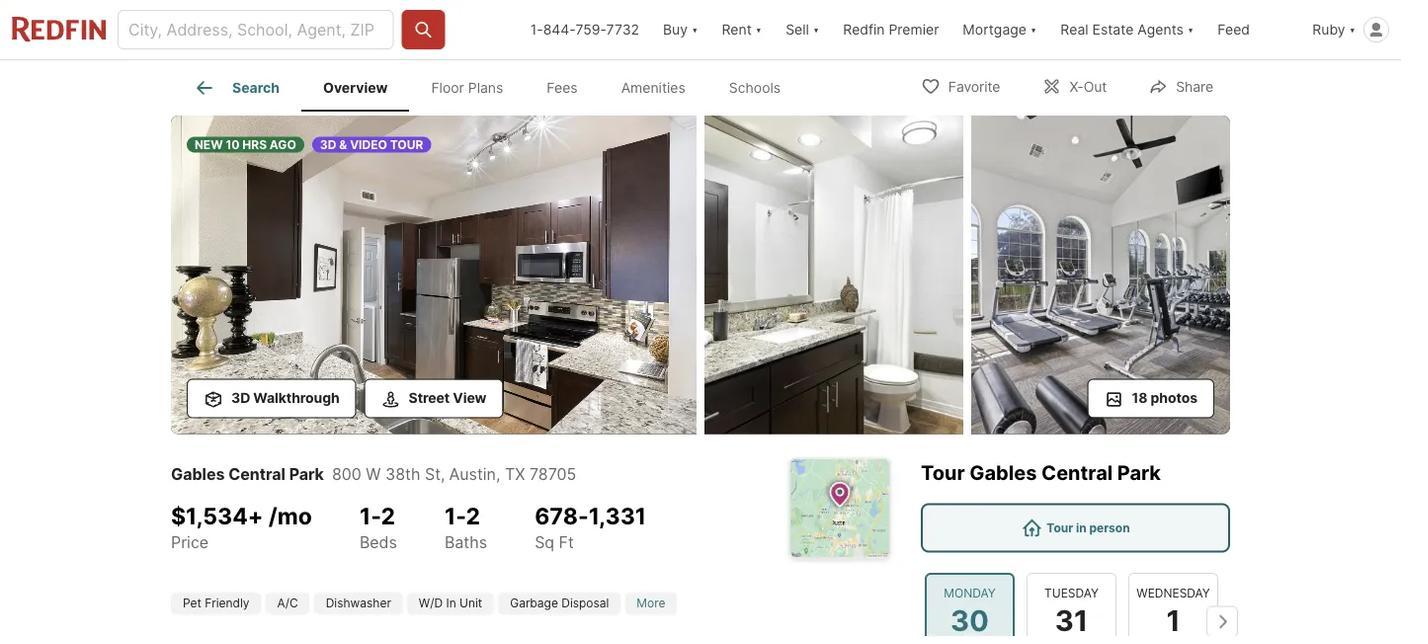 Task type: locate. For each thing, give the bounding box(es) containing it.
search link
[[193, 76, 280, 100]]

person
[[1090, 521, 1131, 535]]

tour
[[921, 461, 966, 485], [1047, 521, 1074, 535]]

▾ right rent on the top of page
[[756, 21, 762, 38]]

1 horizontal spatial 1-
[[445, 503, 466, 530]]

street view button
[[364, 379, 504, 419]]

gables up $1,534+
[[171, 465, 225, 484]]

central up /mo
[[229, 465, 286, 484]]

redfin premier
[[844, 21, 940, 38]]

favorite
[[949, 79, 1001, 95]]

▾ for mortgage ▾
[[1031, 21, 1037, 38]]

floor plans tab
[[410, 64, 525, 112]]

,
[[441, 465, 445, 484], [496, 465, 501, 484]]

3d left &
[[320, 137, 337, 152]]

1 horizontal spatial 3d
[[320, 137, 337, 152]]

park left 800
[[289, 465, 324, 484]]

dishwasher
[[326, 597, 391, 611]]

0 vertical spatial 3d
[[320, 137, 337, 152]]

▾ right agents
[[1188, 21, 1195, 38]]

▾ right sell
[[813, 21, 820, 38]]

6 ▾ from the left
[[1350, 21, 1356, 38]]

▾
[[692, 21, 698, 38], [756, 21, 762, 38], [813, 21, 820, 38], [1031, 21, 1037, 38], [1188, 21, 1195, 38], [1350, 21, 1356, 38]]

1 2 from the left
[[381, 503, 395, 530]]

1 vertical spatial tour
[[1047, 521, 1074, 535]]

1- for 1-2 baths
[[445, 503, 466, 530]]

&
[[339, 137, 347, 152]]

2 ▾ from the left
[[756, 21, 762, 38]]

0 horizontal spatial ,
[[441, 465, 445, 484]]

overview
[[323, 79, 388, 96]]

disposal
[[562, 597, 609, 611]]

mortgage ▾ button
[[951, 0, 1049, 59]]

rent ▾ button
[[710, 0, 774, 59]]

tour for tour in person
[[1047, 521, 1074, 535]]

more
[[637, 597, 666, 611]]

, left tx
[[496, 465, 501, 484]]

1 vertical spatial 3d
[[231, 390, 250, 407]]

2 image image from the left
[[705, 116, 964, 435]]

gables central park 800 w 38th st , austin , tx 78705
[[171, 465, 577, 484]]

678-
[[535, 503, 589, 530]]

floor
[[431, 79, 465, 96]]

, left austin
[[441, 465, 445, 484]]

1 ▾ from the left
[[692, 21, 698, 38]]

sq
[[535, 533, 555, 553]]

central up in
[[1042, 461, 1113, 485]]

▾ right ruby
[[1350, 21, 1356, 38]]

1- up baths at the left bottom of the page
[[445, 503, 466, 530]]

1-
[[531, 21, 543, 38], [360, 503, 381, 530], [445, 503, 466, 530]]

mortgage ▾
[[963, 21, 1037, 38]]

3d left the walkthrough
[[231, 390, 250, 407]]

▾ right mortgage
[[1031, 21, 1037, 38]]

photos
[[1151, 390, 1198, 407]]

image image
[[171, 116, 697, 435], [705, 116, 964, 435], [972, 116, 1231, 435]]

wednesday 1
[[1137, 586, 1211, 638]]

18
[[1133, 390, 1148, 407]]

0 horizontal spatial 3d
[[231, 390, 250, 407]]

2
[[381, 503, 395, 530], [466, 503, 480, 530]]

price
[[171, 533, 209, 552]]

2 up baths at the left bottom of the page
[[466, 503, 480, 530]]

5 ▾ from the left
[[1188, 21, 1195, 38]]

2 up beds in the left bottom of the page
[[381, 503, 395, 530]]

1- inside 1-2 beds
[[360, 503, 381, 530]]

mortgage ▾ button
[[963, 0, 1037, 59]]

map entry image
[[791, 459, 890, 558]]

garbage disposal
[[510, 597, 609, 611]]

park
[[1118, 461, 1162, 485], [289, 465, 324, 484]]

1 horizontal spatial image image
[[705, 116, 964, 435]]

0 horizontal spatial 2
[[381, 503, 395, 530]]

garbage
[[510, 597, 558, 611]]

park up person
[[1118, 461, 1162, 485]]

floor plans
[[431, 79, 504, 96]]

1-844-759-7732
[[531, 21, 640, 38]]

3 ▾ from the left
[[813, 21, 820, 38]]

ft
[[559, 533, 574, 553]]

0 vertical spatial tour
[[921, 461, 966, 485]]

rent ▾ button
[[722, 0, 762, 59]]

1 horizontal spatial central
[[1042, 461, 1113, 485]]

video
[[350, 137, 388, 152]]

pet
[[183, 597, 202, 611]]

1 horizontal spatial gables
[[970, 461, 1038, 485]]

in
[[1077, 521, 1087, 535]]

2 inside 1-2 beds
[[381, 503, 395, 530]]

feed button
[[1206, 0, 1301, 59]]

sell
[[786, 21, 810, 38]]

tour for tour gables central park
[[921, 461, 966, 485]]

1 horizontal spatial 2
[[466, 503, 480, 530]]

1-844-759-7732 link
[[531, 21, 640, 38]]

out
[[1084, 79, 1108, 95]]

central
[[1042, 461, 1113, 485], [229, 465, 286, 484]]

▾ right buy
[[692, 21, 698, 38]]

$1,534+ /mo price
[[171, 503, 312, 552]]

friendly
[[205, 597, 250, 611]]

2 2 from the left
[[466, 503, 480, 530]]

gables
[[970, 461, 1038, 485], [171, 465, 225, 484]]

tour
[[390, 137, 424, 152]]

1-2 beds
[[360, 503, 397, 552]]

street view
[[409, 390, 487, 407]]

678-1,331 sq ft
[[535, 503, 647, 553]]

austin
[[449, 465, 496, 484]]

tab list
[[171, 60, 819, 112]]

2 horizontal spatial image image
[[972, 116, 1231, 435]]

2 for 1-2 baths
[[466, 503, 480, 530]]

plans
[[468, 79, 504, 96]]

4 ▾ from the left
[[1031, 21, 1037, 38]]

real estate agents ▾
[[1061, 21, 1195, 38]]

1- up beds in the left bottom of the page
[[360, 503, 381, 530]]

18 photos button
[[1088, 379, 1215, 419]]

0 horizontal spatial tour
[[921, 461, 966, 485]]

1 horizontal spatial tour
[[1047, 521, 1074, 535]]

x-
[[1070, 79, 1084, 95]]

0 horizontal spatial 1-
[[360, 503, 381, 530]]

monday
[[945, 586, 996, 600]]

tour in person list box
[[921, 504, 1231, 553]]

tour in person
[[1047, 521, 1131, 535]]

0 horizontal spatial image image
[[171, 116, 697, 435]]

1- inside 1-2 baths
[[445, 503, 466, 530]]

tour inside option
[[1047, 521, 1074, 535]]

3 image image from the left
[[972, 116, 1231, 435]]

3d & video tour
[[320, 137, 424, 152]]

1- left the 759-
[[531, 21, 543, 38]]

3d
[[320, 137, 337, 152], [231, 390, 250, 407]]

3d inside button
[[231, 390, 250, 407]]

1 horizontal spatial ,
[[496, 465, 501, 484]]

2 inside 1-2 baths
[[466, 503, 480, 530]]

2 horizontal spatial 1-
[[531, 21, 543, 38]]

1
[[1167, 603, 1181, 638]]

amenities tab
[[600, 64, 708, 112]]

gables up tour in person list box
[[970, 461, 1038, 485]]

tour in person option
[[921, 504, 1231, 553]]



Task type: vqa. For each thing, say whether or not it's contained in the screenshot.
4124
no



Task type: describe. For each thing, give the bounding box(es) containing it.
monday 30
[[945, 586, 996, 638]]

tab list containing search
[[171, 60, 819, 112]]

0 horizontal spatial gables
[[171, 465, 225, 484]]

schools tab
[[708, 64, 803, 112]]

▾ for sell ▾
[[813, 21, 820, 38]]

2 , from the left
[[496, 465, 501, 484]]

x-out button
[[1026, 66, 1124, 106]]

w
[[366, 465, 381, 484]]

real
[[1061, 21, 1089, 38]]

10
[[226, 137, 240, 152]]

18 photos
[[1133, 390, 1198, 407]]

3d walkthrough button
[[187, 379, 357, 419]]

buy ▾ button
[[652, 0, 710, 59]]

31
[[1056, 603, 1089, 638]]

view
[[453, 390, 487, 407]]

ago
[[270, 137, 296, 152]]

1 , from the left
[[441, 465, 445, 484]]

unit
[[460, 597, 483, 611]]

real estate agents ▾ link
[[1061, 0, 1195, 59]]

amenities
[[622, 79, 686, 96]]

share button
[[1132, 66, 1231, 106]]

w/d
[[419, 597, 443, 611]]

mortgage
[[963, 21, 1027, 38]]

buy ▾
[[663, 21, 698, 38]]

tuesday
[[1045, 586, 1099, 600]]

favorite button
[[904, 66, 1018, 106]]

buy ▾ button
[[663, 0, 698, 59]]

in
[[446, 597, 456, 611]]

share
[[1177, 79, 1214, 95]]

800
[[332, 465, 362, 484]]

hrs
[[243, 137, 267, 152]]

tour gables central park
[[921, 461, 1162, 485]]

ruby
[[1313, 21, 1346, 38]]

2 for 1-2 beds
[[381, 503, 395, 530]]

844-
[[543, 21, 576, 38]]

1 horizontal spatial park
[[1118, 461, 1162, 485]]

new
[[195, 137, 223, 152]]

▾ for rent ▾
[[756, 21, 762, 38]]

next image
[[1207, 607, 1239, 638]]

ruby ▾
[[1313, 21, 1356, 38]]

tx
[[505, 465, 525, 484]]

fees
[[547, 79, 578, 96]]

7732
[[607, 21, 640, 38]]

w/d in unit
[[419, 597, 483, 611]]

st
[[425, 465, 441, 484]]

1- for 1-844-759-7732
[[531, 21, 543, 38]]

sell ▾ button
[[786, 0, 820, 59]]

3d for 3d walkthrough
[[231, 390, 250, 407]]

759-
[[576, 21, 607, 38]]

▾ for buy ▾
[[692, 21, 698, 38]]

38th
[[386, 465, 421, 484]]

3d for 3d & video tour
[[320, 137, 337, 152]]

wednesday
[[1137, 586, 1211, 600]]

a/c
[[277, 597, 298, 611]]

City, Address, School, Agent, ZIP search field
[[118, 10, 394, 49]]

sell ▾
[[786, 21, 820, 38]]

rent ▾
[[722, 21, 762, 38]]

overview tab
[[302, 64, 410, 112]]

pet friendly
[[183, 597, 250, 611]]

premier
[[889, 21, 940, 38]]

0 horizontal spatial park
[[289, 465, 324, 484]]

3d walkthrough
[[231, 390, 340, 407]]

agents
[[1138, 21, 1184, 38]]

beds
[[360, 533, 397, 552]]

$1,534+
[[171, 503, 263, 530]]

feed
[[1218, 21, 1251, 38]]

78705
[[530, 465, 577, 484]]

1-2 baths
[[445, 503, 488, 552]]

search
[[232, 79, 280, 96]]

submit search image
[[414, 20, 433, 40]]

schools
[[729, 79, 781, 96]]

estate
[[1093, 21, 1134, 38]]

walkthrough
[[253, 390, 340, 407]]

30
[[951, 603, 990, 638]]

1- for 1-2 beds
[[360, 503, 381, 530]]

rent
[[722, 21, 752, 38]]

sell ▾ button
[[774, 0, 832, 59]]

1 image image from the left
[[171, 116, 697, 435]]

redfin
[[844, 21, 885, 38]]

0 horizontal spatial central
[[229, 465, 286, 484]]

▾ for ruby ▾
[[1350, 21, 1356, 38]]

fees tab
[[525, 64, 600, 112]]

real estate agents ▾ button
[[1049, 0, 1206, 59]]

street
[[409, 390, 450, 407]]

new 10 hrs ago
[[195, 137, 296, 152]]

x-out
[[1070, 79, 1108, 95]]

1,331
[[589, 503, 647, 530]]



